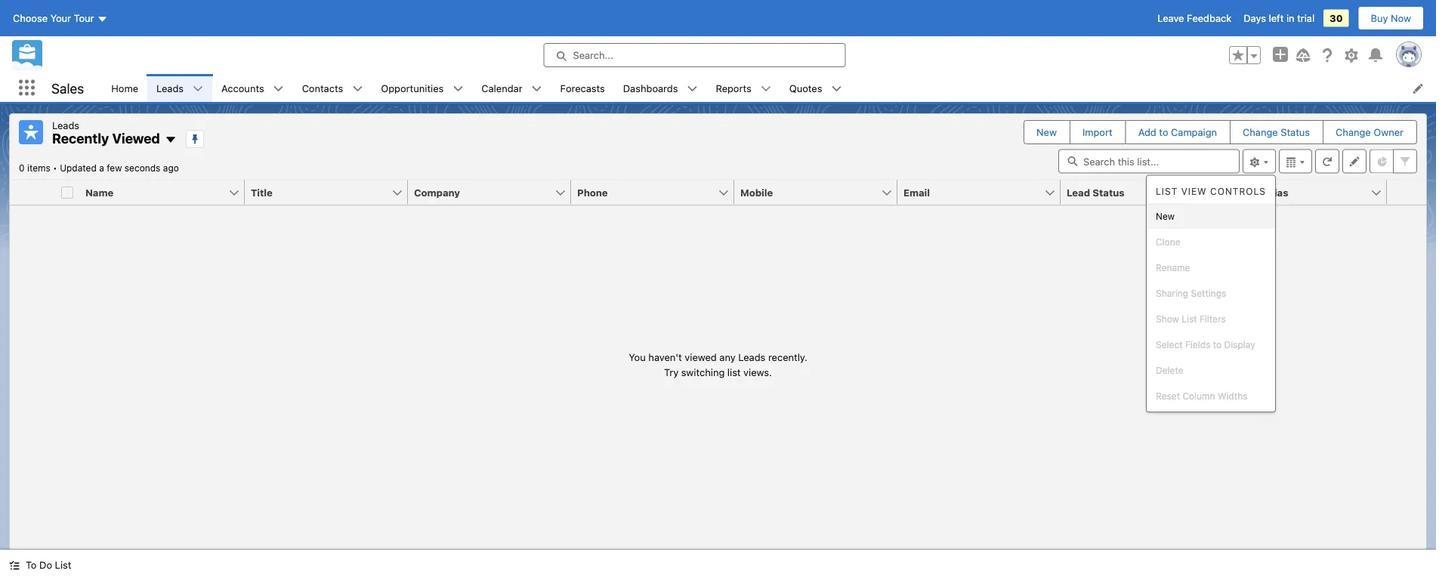Task type: locate. For each thing, give the bounding box(es) containing it.
to inside button
[[1159, 127, 1169, 138]]

rename link
[[1147, 255, 1275, 280]]

search...
[[573, 49, 614, 61]]

lead status
[[1067, 187, 1125, 198]]

items
[[27, 163, 50, 173]]

status
[[629, 350, 808, 380]]

change up owner alias element
[[1336, 127, 1371, 138]]

name element
[[79, 180, 254, 205]]

text default image inside calendar list item
[[532, 84, 542, 94]]

lead status element
[[1061, 180, 1233, 205]]

delete link
[[1147, 357, 1275, 383]]

30
[[1330, 12, 1343, 24]]

new link
[[1147, 203, 1275, 229]]

owner up action image
[[1374, 127, 1404, 138]]

2 horizontal spatial leads
[[738, 352, 766, 363]]

status up owner alias button
[[1281, 127, 1310, 138]]

to right add
[[1159, 127, 1169, 138]]

title button
[[245, 180, 391, 204]]

list inside button
[[55, 560, 71, 571]]

cell
[[55, 180, 79, 205]]

sales
[[51, 80, 84, 96]]

forecasts
[[560, 82, 605, 94]]

forecasts link
[[551, 74, 614, 102]]

group
[[1229, 46, 1261, 64]]

to do list button
[[0, 550, 80, 580]]

leads right home
[[156, 82, 184, 94]]

1 vertical spatial leads
[[52, 119, 79, 131]]

leads
[[156, 82, 184, 94], [52, 119, 79, 131], [738, 352, 766, 363]]

text default image inside contacts list item
[[352, 84, 363, 94]]

reports
[[716, 82, 752, 94]]

now
[[1391, 12, 1412, 24]]

text default image
[[193, 84, 203, 94], [273, 84, 284, 94], [352, 84, 363, 94], [453, 84, 463, 94], [532, 84, 542, 94], [165, 134, 177, 146]]

recently
[[52, 130, 109, 147]]

text default image left accounts link
[[193, 84, 203, 94]]

0 vertical spatial to
[[1159, 127, 1169, 138]]

company element
[[408, 180, 580, 205]]

text default image left to
[[9, 560, 20, 571]]

accounts list item
[[212, 74, 293, 102]]

text default image inside dashboards list item
[[687, 84, 698, 94]]

clone link
[[1147, 229, 1275, 255]]

1 horizontal spatial status
[[1281, 127, 1310, 138]]

1 horizontal spatial to
[[1213, 339, 1222, 350]]

change for change status
[[1243, 127, 1278, 138]]

home
[[111, 82, 138, 94]]

None search field
[[1059, 149, 1240, 173]]

text default image right quotes
[[832, 84, 842, 94]]

accounts link
[[212, 74, 273, 102]]

text default image right reports at the top of the page
[[761, 84, 771, 94]]

0 horizontal spatial list
[[55, 560, 71, 571]]

to
[[26, 560, 37, 571]]

menu containing list view controls
[[1147, 179, 1275, 409]]

0 horizontal spatial change
[[1243, 127, 1278, 138]]

status
[[1281, 127, 1310, 138], [1093, 187, 1125, 198]]

rename
[[1156, 262, 1190, 273]]

text default image left the calendar link
[[453, 84, 463, 94]]

title element
[[245, 180, 417, 205]]

to
[[1159, 127, 1169, 138], [1213, 339, 1222, 350]]

text default image inside the quotes list item
[[832, 84, 842, 94]]

name button
[[79, 180, 228, 204]]

opportunities
[[381, 82, 444, 94]]

email
[[904, 187, 930, 198]]

menu
[[1147, 179, 1275, 409]]

1 vertical spatial new
[[1156, 211, 1175, 221]]

display
[[1224, 339, 1256, 350]]

change owner
[[1336, 127, 1404, 138]]

buy now
[[1371, 12, 1412, 24]]

2 change from the left
[[1336, 127, 1371, 138]]

owner left alias
[[1230, 187, 1262, 198]]

show list filters link
[[1147, 306, 1275, 332]]

new up clone
[[1156, 211, 1175, 221]]

leave feedback link
[[1158, 12, 1232, 24]]

0 vertical spatial status
[[1281, 127, 1310, 138]]

0 horizontal spatial status
[[1093, 187, 1125, 198]]

tour
[[74, 12, 94, 24]]

list left view
[[1156, 186, 1178, 197]]

list right the show
[[1182, 314, 1197, 324]]

list
[[1156, 186, 1178, 197], [1182, 314, 1197, 324], [55, 560, 71, 571]]

mobile element
[[734, 180, 907, 205]]

text default image for dashboards
[[687, 84, 698, 94]]

0 vertical spatial new
[[1037, 127, 1057, 138]]

0 vertical spatial leads
[[156, 82, 184, 94]]

•
[[53, 163, 57, 173]]

do
[[39, 560, 52, 571]]

item number image
[[10, 180, 55, 204]]

leads right leads image
[[52, 119, 79, 131]]

dashboards
[[623, 82, 678, 94]]

0 horizontal spatial to
[[1159, 127, 1169, 138]]

seconds
[[125, 163, 160, 173]]

0 horizontal spatial new
[[1037, 127, 1057, 138]]

list view controls
[[1156, 186, 1266, 197]]

new inside new button
[[1037, 127, 1057, 138]]

search... button
[[544, 43, 846, 67]]

lead status button
[[1061, 180, 1207, 204]]

1 vertical spatial owner
[[1230, 187, 1262, 198]]

new inside new link
[[1156, 211, 1175, 221]]

new for new button
[[1037, 127, 1057, 138]]

column
[[1183, 391, 1215, 401]]

clone
[[1156, 237, 1181, 247]]

0 vertical spatial owner
[[1374, 127, 1404, 138]]

list
[[102, 74, 1436, 102]]

select fields to display link
[[1147, 332, 1275, 357]]

viewed
[[685, 352, 717, 363]]

quotes link
[[780, 74, 832, 102]]

text default image for leads
[[193, 84, 203, 94]]

0 horizontal spatial leads
[[52, 119, 79, 131]]

1 change from the left
[[1243, 127, 1278, 138]]

try
[[664, 366, 679, 378]]

0 horizontal spatial owner
[[1230, 187, 1262, 198]]

add to campaign button
[[1126, 121, 1229, 144]]

text default image inside leads list item
[[193, 84, 203, 94]]

text default image
[[687, 84, 698, 94], [761, 84, 771, 94], [832, 84, 842, 94], [9, 560, 20, 571]]

view
[[1182, 186, 1207, 197]]

new for new link at the right top
[[1156, 211, 1175, 221]]

phone button
[[571, 180, 718, 204]]

owner alias
[[1230, 187, 1289, 198]]

1 horizontal spatial new
[[1156, 211, 1175, 221]]

opportunities list item
[[372, 74, 472, 102]]

text default image right contacts
[[352, 84, 363, 94]]

1 horizontal spatial change
[[1336, 127, 1371, 138]]

1 vertical spatial to
[[1213, 339, 1222, 350]]

2 vertical spatial leads
[[738, 352, 766, 363]]

text default image right calendar
[[532, 84, 542, 94]]

1 vertical spatial status
[[1093, 187, 1125, 198]]

switching
[[681, 366, 725, 378]]

text default image inside the accounts list item
[[273, 84, 284, 94]]

change up the owner alias
[[1243, 127, 1278, 138]]

change status
[[1243, 127, 1310, 138]]

action image
[[1387, 180, 1427, 204]]

updated
[[60, 163, 97, 173]]

campaign
[[1171, 127, 1217, 138]]

menu inside 'recently viewed|leads|list view' element
[[1147, 179, 1275, 409]]

new
[[1037, 127, 1057, 138], [1156, 211, 1175, 221]]

leads list item
[[147, 74, 212, 102]]

text default image inside opportunities list item
[[453, 84, 463, 94]]

alias
[[1265, 187, 1289, 198]]

change
[[1243, 127, 1278, 138], [1336, 127, 1371, 138]]

fields
[[1186, 339, 1211, 350]]

none search field inside 'recently viewed|leads|list view' element
[[1059, 149, 1240, 173]]

home link
[[102, 74, 147, 102]]

2 vertical spatial list
[[55, 560, 71, 571]]

text default image down search... button
[[687, 84, 698, 94]]

lead
[[1067, 187, 1090, 198]]

1 vertical spatial list
[[1182, 314, 1197, 324]]

owner alias button
[[1224, 180, 1371, 204]]

text default image for quotes
[[832, 84, 842, 94]]

text default image right accounts
[[273, 84, 284, 94]]

new left import
[[1037, 127, 1057, 138]]

your
[[50, 12, 71, 24]]

calendar link
[[472, 74, 532, 102]]

list right do
[[55, 560, 71, 571]]

leads up views.
[[738, 352, 766, 363]]

phone
[[577, 187, 608, 198]]

1 horizontal spatial list
[[1156, 186, 1178, 197]]

left
[[1269, 12, 1284, 24]]

you
[[629, 352, 646, 363]]

text default image inside the reports list item
[[761, 84, 771, 94]]

1 horizontal spatial leads
[[156, 82, 184, 94]]

views.
[[744, 366, 772, 378]]

dashboards list item
[[614, 74, 707, 102]]

contacts link
[[293, 74, 352, 102]]

status right lead
[[1093, 187, 1125, 198]]

reset column widths
[[1156, 391, 1248, 401]]

to right fields
[[1213, 339, 1222, 350]]

text default image for accounts
[[273, 84, 284, 94]]



Task type: vqa. For each thing, say whether or not it's contained in the screenshot.
the haven't
yes



Task type: describe. For each thing, give the bounding box(es) containing it.
viewed
[[112, 130, 160, 147]]

cell inside 'recently viewed|leads|list view' element
[[55, 180, 79, 205]]

1 horizontal spatial owner
[[1374, 127, 1404, 138]]

list
[[728, 366, 741, 378]]

status for lead status
[[1093, 187, 1125, 198]]

recently viewed|leads|list view element
[[9, 113, 1427, 550]]

leave feedback
[[1158, 12, 1232, 24]]

choose your tour button
[[12, 6, 108, 30]]

widths
[[1218, 391, 1248, 401]]

recently viewed status
[[19, 163, 60, 173]]

text default image for calendar
[[532, 84, 542, 94]]

text default image inside to do list button
[[9, 560, 20, 571]]

calendar list item
[[472, 74, 551, 102]]

dashboards link
[[614, 74, 687, 102]]

contacts
[[302, 82, 343, 94]]

text default image for opportunities
[[453, 84, 463, 94]]

2 horizontal spatial list
[[1182, 314, 1197, 324]]

import
[[1083, 127, 1113, 138]]

leads link
[[147, 74, 193, 102]]

add
[[1138, 127, 1157, 138]]

reset column widths link
[[1147, 383, 1275, 409]]

contacts list item
[[293, 74, 372, 102]]

choose
[[13, 12, 48, 24]]

phone element
[[571, 180, 744, 205]]

sharing settings link
[[1147, 280, 1275, 306]]

reports list item
[[707, 74, 780, 102]]

text default image for contacts
[[352, 84, 363, 94]]

feedback
[[1187, 12, 1232, 24]]

company
[[414, 187, 460, 198]]

show
[[1156, 314, 1179, 324]]

show list filters
[[1156, 314, 1226, 324]]

email button
[[898, 180, 1044, 204]]

ago
[[163, 163, 179, 173]]

few
[[107, 163, 122, 173]]

controls
[[1211, 186, 1266, 197]]

item number element
[[10, 180, 55, 205]]

recently.
[[768, 352, 808, 363]]

select fields to display
[[1156, 339, 1256, 350]]

leads inside you haven't viewed any leads recently. try switching list views.
[[738, 352, 766, 363]]

days
[[1244, 12, 1266, 24]]

opportunities link
[[372, 74, 453, 102]]

in
[[1287, 12, 1295, 24]]

settings
[[1191, 288, 1227, 298]]

text default image up the ago
[[165, 134, 177, 146]]

add to campaign
[[1138, 127, 1217, 138]]

import button
[[1071, 121, 1125, 144]]

haven't
[[649, 352, 682, 363]]

leave
[[1158, 12, 1184, 24]]

trial
[[1298, 12, 1315, 24]]

sharing settings
[[1156, 288, 1227, 298]]

quotes
[[789, 82, 822, 94]]

change status button
[[1231, 121, 1322, 144]]

mobile button
[[734, 180, 881, 204]]

choose your tour
[[13, 12, 94, 24]]

filters
[[1200, 314, 1226, 324]]

quotes list item
[[780, 74, 851, 102]]

reset
[[1156, 391, 1180, 401]]

name
[[85, 187, 114, 198]]

delete
[[1156, 365, 1184, 376]]

reports link
[[707, 74, 761, 102]]

0
[[19, 163, 25, 173]]

status containing you haven't viewed any leads recently.
[[629, 350, 808, 380]]

email element
[[898, 180, 1070, 205]]

company button
[[408, 180, 555, 204]]

action element
[[1387, 180, 1427, 205]]

select
[[1156, 339, 1183, 350]]

list containing home
[[102, 74, 1436, 102]]

new button
[[1025, 121, 1069, 144]]

Search Recently Viewed list view. search field
[[1059, 149, 1240, 173]]

change owner button
[[1324, 121, 1416, 144]]

leads image
[[19, 120, 43, 144]]

status for change status
[[1281, 127, 1310, 138]]

recently viewed
[[52, 130, 160, 147]]

to inside menu
[[1213, 339, 1222, 350]]

title
[[251, 187, 273, 198]]

change for change owner
[[1336, 127, 1371, 138]]

text default image for reports
[[761, 84, 771, 94]]

days left in trial
[[1244, 12, 1315, 24]]

leads inside leads link
[[156, 82, 184, 94]]

0 items • updated a few seconds ago
[[19, 163, 179, 173]]

you haven't viewed any leads recently. try switching list views.
[[629, 352, 808, 378]]

buy
[[1371, 12, 1388, 24]]

0 vertical spatial list
[[1156, 186, 1178, 197]]

mobile
[[741, 187, 773, 198]]

any
[[720, 352, 736, 363]]

owner alias element
[[1224, 180, 1396, 205]]



